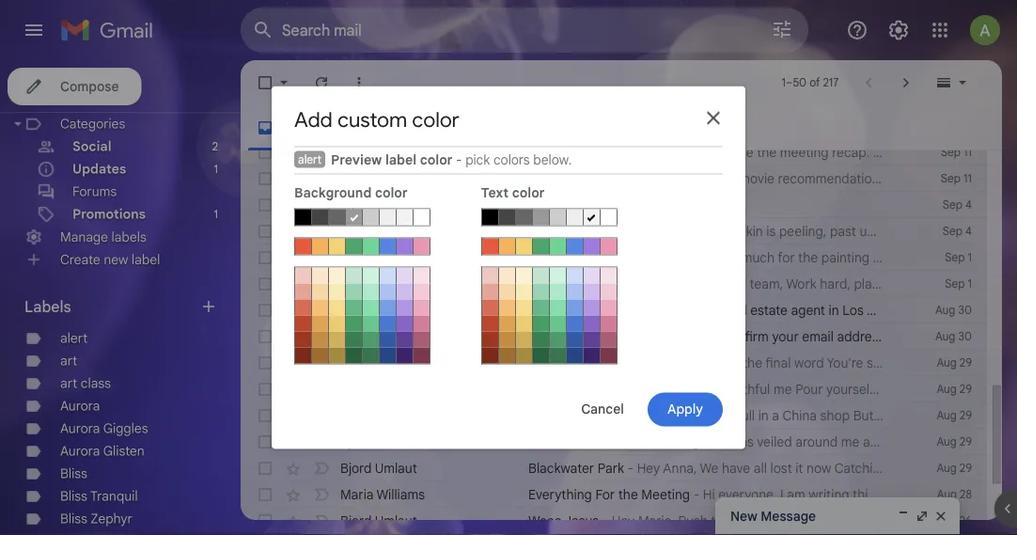 Task type: locate. For each thing, give the bounding box(es) containing it.
rgb (242, 201, 96) cell for rgb (207, 137, 51) image associated with rgb (207, 137, 51) cell related to rgb (172, 43, 22) image
[[329, 316, 346, 332]]

please down for
[[680, 328, 720, 345]]

alert link
[[60, 330, 88, 347]]

1 horizontal spatial rgb (40, 91, 172) cell
[[567, 332, 584, 347]]

rgb (201, 218, 248) image down rgb (74, 134, 232) icon
[[380, 268, 397, 284]]

1 rgb (67, 67, 67) cell from the left
[[312, 209, 329, 226]]

rgb (68, 185, 132) image for rgb (198, 243, 222) image rgb (137, 211, 178) cell
[[533, 300, 550, 316]]

important according to google magic. switch up rgb (255, 230, 199) image
[[312, 248, 331, 267]]

1 horizontal spatial rgb (130, 33, 17) cell
[[482, 347, 499, 364]]

aug for you're... -
[[937, 356, 957, 370]]

labels heading
[[24, 297, 199, 316]]

0 horizontal spatial rgb (164, 194, 244) cell
[[380, 284, 397, 300]]

bjord umlaut for blackwater park -
[[340, 460, 417, 476]]

aug 29 for atonement -
[[937, 435, 972, 449]]

anna,
[[529, 328, 563, 345]]

jeremy miller for movie recs
[[340, 170, 420, 187]]

anna:
[[585, 302, 619, 318]]

1 horizontal spatial label
[[386, 152, 417, 168]]

rgb (7, 98, 57) cell
[[346, 347, 363, 364], [533, 347, 550, 364]]

rgb (170, 136, 49) image down anna,
[[516, 347, 533, 363]]

1 rgb (250, 209, 101) cell from the left
[[329, 238, 346, 255]]

2 rgb (246, 197, 190) cell from the left
[[482, 267, 499, 284]]

china
[[616, 407, 650, 424]]

important according to google magic. switch down primary
[[312, 143, 331, 162]]

1 rgb (61, 199, 137) cell from the left
[[363, 316, 380, 332]]

hey, up do
[[631, 144, 656, 160]]

1 horizontal spatial rgb (109, 158, 235) image
[[567, 300, 584, 316]]

0 horizontal spatial rgb (130, 33, 17) cell
[[295, 347, 312, 364]]

rgb (255, 173, 71) cell up rgb (255, 230, 199) icon
[[499, 238, 516, 255]]

rgb (170, 136, 49) cell
[[329, 347, 346, 364], [516, 347, 533, 364]]

rgb (28, 69, 135) cell for rgb (101, 62, 155) image
[[567, 347, 584, 364]]

0 horizontal spatial rgb (68, 185, 132) image
[[346, 300, 363, 316]]

rgb (22, 167, 102) cell down rgb (153, 153, 153) icon
[[533, 238, 550, 255]]

3 bjord umlaut from the top
[[340, 434, 417, 450]]

sep 11 up i
[[941, 172, 972, 186]]

2 rgb (246, 145, 179) image from the left
[[601, 238, 618, 254]]

2 rgb (250, 209, 101) cell from the left
[[516, 238, 533, 255]]

2 rgb (255, 255, 255) image from the left
[[601, 209, 618, 225]]

2 rgb (252, 222, 232) image from the left
[[601, 268, 618, 284]]

a left bull
[[556, 407, 563, 424]]

rgb (250, 209, 101) image
[[329, 238, 346, 254]]

rgb (239, 160, 147) cell
[[295, 284, 312, 300], [482, 284, 499, 300]]

rgb (40, 91, 172) image
[[380, 332, 397, 347]]

0 horizontal spatial rgb (22, 167, 102) image
[[346, 238, 363, 254]]

rgb (60, 120, 216) image
[[380, 316, 397, 332], [567, 316, 584, 332]]

rgb (131, 51, 76) cell down the pin
[[601, 347, 618, 364]]

rgb (130, 33, 17) cell
[[295, 347, 312, 364], [482, 347, 499, 364]]

rgb (67, 67, 67) image
[[312, 209, 329, 225], [499, 209, 516, 225]]

rgb (20, 158, 96) cell for rgb (104, 223, 169) image associated with rgb (160, 234, 201) icon
[[346, 316, 363, 332]]

1 rgb (251, 76, 47) cell from the left
[[295, 238, 312, 255]]

1 rgb (201, 218, 248) image from the left
[[380, 268, 397, 284]]

0 horizontal spatial the
[[619, 486, 638, 503]]

rgb (228, 215, 245) image
[[397, 268, 414, 284], [584, 268, 601, 284]]

1 vertical spatial hey,
[[609, 170, 635, 187]]

label down "labels"
[[132, 251, 160, 268]]

1 miller from the top
[[388, 144, 420, 160]]

rgb (255, 188, 107) image
[[499, 300, 516, 316]]

28
[[960, 488, 972, 502]]

1 horizontal spatial rgb (22, 167, 102) image
[[533, 238, 550, 254]]

rgb (164, 194, 244) cell for rgb (208, 188, 241) icon related to rgb (182, 148, 232) cell for rgb (251, 200, 217) icon rgb (208, 188, 241) 'cell'
[[380, 284, 397, 300]]

rgb (172, 43, 22) cell down rgb (230, 101, 80) image
[[482, 332, 499, 347]]

0 horizontal spatial rgb (11, 128, 75) cell
[[346, 332, 363, 347]]

maria,
[[638, 513, 675, 529]]

1 horizontal spatial rgb (22, 167, 102) cell
[[533, 238, 550, 255]]

1 rgb (65, 35, 109) cell from the left
[[397, 347, 414, 364]]

None search field
[[241, 8, 809, 53]]

rgb (153, 153, 153) image
[[346, 209, 363, 225]]

rgb (22, 167, 102) cell
[[346, 238, 363, 255], [533, 238, 550, 255]]

bliss tranquil link
[[60, 488, 138, 505]]

rgb (252, 222, 232) image up rgb (247, 167, 192) icon
[[414, 268, 431, 284]]

rgb (42, 156, 104) cell for rgb (20, 158, 96) cell for rgb (160, 234, 201) image's rgb (104, 223, 169) image
[[550, 332, 567, 347]]

a
[[556, 407, 563, 424], [605, 407, 612, 424]]

rgb (251, 200, 217) cell for rgb (182, 148, 232) image
[[414, 284, 431, 300]]

1 rgb (208, 188, 241) cell from the left
[[397, 284, 414, 300]]

aug 30 for linkedin job alerts
[[936, 303, 972, 317]]

- right park
[[628, 460, 634, 476]]

rgb (137, 211, 178) image for rgb (104, 223, 169) cell related to rgb (60, 120, 216) image for rgb (251, 200, 217) image's rgb (182, 148, 232) cell
[[533, 284, 550, 300]]

rgb (164, 194, 244) image for rgb (251, 200, 217) image rgb (228, 215, 245) cell
[[567, 284, 584, 300]]

2 important because you marked it as important. switch from the top
[[312, 327, 331, 346]]

1 horizontal spatial rgb (153, 153, 153) cell
[[533, 209, 550, 226]]

rgb (255, 173, 71) cell
[[312, 238, 329, 255], [499, 238, 516, 255]]

rgb (22, 167, 102) image for rgb (250, 209, 101) image
[[533, 238, 550, 254]]

email
[[802, 328, 834, 345]]

1 aug 29 from the top
[[937, 356, 972, 370]]

rgb (104, 223, 169) image down the taylor norton
[[363, 300, 380, 316]]

2 aug 30 from the top
[[936, 330, 972, 344]]

11 for movie recs - hey, do you have any movie recommendations? thanks, jeremy
[[964, 172, 972, 186]]

rgb (102, 102, 102) cell down 'background'
[[329, 209, 346, 226]]

color
[[412, 107, 460, 133], [420, 152, 453, 168], [375, 185, 408, 201], [512, 185, 545, 201]]

rgb (255, 214, 162) cell
[[312, 284, 329, 300], [499, 284, 516, 300]]

rgb (65, 35, 109) image down the pin
[[584, 347, 601, 363]]

0 horizontal spatial rgb (207, 137, 51) cell
[[312, 332, 329, 347]]

2 rgb (207, 137, 51) image from the left
[[499, 332, 516, 347]]

alert inside row
[[674, 302, 701, 318]]

rgb (228, 215, 245) image for rgb (251, 200, 217) image rgb (228, 215, 245) cell
[[584, 268, 601, 284]]

1 rgb (65, 35, 109) image from the left
[[397, 347, 414, 363]]

rgb (164, 106, 33) image
[[312, 347, 329, 363], [499, 347, 516, 363]]

rgb (208, 188, 241) image up anna:
[[584, 284, 601, 300]]

0 horizontal spatial rgb (0, 0, 0) image
[[295, 209, 312, 225]]

is right the pin
[[618, 328, 627, 345]]

0 horizontal spatial rgb (137, 211, 178) image
[[346, 284, 363, 300]]

rgb (250, 209, 101) cell
[[329, 238, 346, 255], [516, 238, 533, 255]]

sep 11
[[941, 145, 972, 159], [941, 172, 972, 186]]

1 rgb (246, 197, 190) cell from the left
[[295, 267, 312, 284]]

- left pick
[[456, 152, 462, 168]]

rgb (239, 239, 239) cell
[[380, 209, 397, 226], [567, 209, 584, 226]]

conjuration
[[594, 381, 663, 397]]

rgb (185, 228, 208) cell down loveee
[[533, 267, 550, 284]]

aug for waco jesus - hey maria, push the pink envelope best, bjord
[[937, 514, 957, 528]]

rgb (255, 173, 71) image
[[312, 238, 329, 254]]

2 horizontal spatial your
[[773, 328, 799, 345]]

rgb (42, 156, 104) cell
[[363, 332, 380, 347], [550, 332, 567, 347]]

add custom color alert dialog
[[272, 86, 746, 449]]

-
[[621, 144, 628, 160], [456, 152, 462, 168], [600, 170, 606, 187], [581, 197, 587, 213], [608, 223, 614, 239], [580, 249, 586, 266], [603, 276, 609, 292], [579, 355, 585, 371], [667, 381, 673, 397], [686, 407, 692, 424], [597, 434, 603, 450], [628, 460, 634, 476], [694, 486, 700, 503], [603, 513, 609, 529]]

important according to google magic. switch
[[312, 143, 331, 162], [312, 169, 331, 188], [312, 248, 331, 267], [312, 275, 331, 293]]

rgb (207, 137, 51) cell
[[312, 332, 329, 347], [499, 332, 516, 347]]

rgb (142, 99, 206) image
[[397, 316, 414, 332], [584, 316, 601, 332]]

rgb (255, 255, 255) image
[[414, 209, 431, 225], [601, 209, 618, 225]]

main content
[[241, 60, 1018, 534]]

rgb (170, 136, 49) cell for rgb (164, 106, 33) image corresponding to rgb (207, 137, 51) cell related to rgb (172, 43, 22) image
[[329, 347, 346, 364]]

rgb (242, 201, 96) image for rgb (255, 188, 107) icon at the left of page
[[329, 316, 346, 332]]

rgb (130, 33, 17) image
[[295, 347, 312, 363]]

meeting inside row
[[642, 486, 690, 503]]

1 horizontal spatial rgb (164, 194, 244) cell
[[567, 284, 584, 300]]

movie
[[529, 170, 564, 187]]

2 rgb (74, 134, 232) cell from the left
[[567, 238, 584, 255]]

rgb (109, 158, 235) cell
[[380, 300, 397, 316], [567, 300, 584, 316]]

rgb (0, 0, 0) image
[[295, 209, 312, 225], [482, 209, 499, 225]]

0 horizontal spatial rgb (153, 153, 153) cell
[[346, 209, 363, 226]]

rgb (170, 136, 49) image for rgb (207, 137, 51) image related to rgb (207, 137, 51) cell for rgb (172, 43, 22) icon
[[516, 347, 533, 363]]

job
[[393, 302, 416, 318]]

rgb (251, 76, 47) image up rgb (246, 197, 190) icon
[[482, 238, 499, 254]]

rgb (11, 128, 75) cell left rgb (40, 91, 172) icon
[[346, 332, 363, 347]]

rgb (207, 137, 51) image
[[312, 332, 329, 347], [499, 332, 516, 347]]

jeremy up i
[[944, 170, 988, 187]]

in left los
[[829, 302, 839, 318]]

0 horizontal spatial rgb (252, 232, 179) cell
[[329, 284, 346, 300]]

1 rgb (254, 241, 209) cell from the left
[[329, 267, 346, 284]]

0 horizontal spatial a
[[556, 407, 563, 424]]

0 horizontal spatial rgb (250, 209, 101) cell
[[329, 238, 346, 255]]

rgb (11, 128, 75) cell up you're...
[[533, 332, 550, 347]]

art
[[60, 353, 77, 369], [60, 375, 77, 392]]

bjord for blackwater
[[340, 460, 372, 476]]

1 rgb (252, 222, 232) cell from the left
[[414, 267, 431, 284]]

linkedin anna: your job alert for real estate agent in los angeles metropolitan are
[[532, 302, 1018, 318]]

blackwater
[[529, 460, 594, 476]]

add custom color
[[294, 107, 460, 133]]

social
[[72, 138, 112, 155]]

bliss down bliss link
[[60, 488, 87, 505]]

important mainly because it was sent directly to you. switch
[[312, 222, 331, 241]]

0 horizontal spatial rgb (207, 137, 51) image
[[312, 332, 329, 347]]

maria
[[340, 486, 374, 503]]

rgb (26, 118, 77) image down anna,
[[550, 347, 567, 363]]

1 rgb (224, 119, 152) cell from the left
[[414, 316, 431, 332]]

rgb (11, 128, 75) cell for rgb (20, 158, 96) image
[[533, 332, 550, 347]]

linkedin down rgb (160, 234, 201) icon
[[340, 302, 391, 318]]

rgb (230, 101, 80) cell down rgb (246, 197, 190) icon
[[482, 300, 499, 316]]

1 rgb (255, 214, 162) cell from the left
[[312, 284, 329, 300]]

0 horizontal spatial rgb (254, 241, 209) cell
[[329, 267, 346, 284]]

pick
[[466, 152, 490, 168]]

1 horizontal spatial rgb (198, 243, 222) cell
[[550, 267, 567, 284]]

2 rgb (142, 99, 206) cell from the left
[[584, 316, 601, 332]]

not important switch for broccoli
[[312, 196, 331, 214]]

1 horizontal spatial rgb (252, 232, 179) cell
[[516, 284, 533, 300]]

rgb (239, 239, 239) image
[[380, 209, 397, 225], [567, 209, 584, 225]]

0 horizontal spatial rgb (242, 201, 96) image
[[329, 316, 346, 332]]

26
[[960, 514, 972, 528]]

0 horizontal spatial rgb (26, 118, 77) image
[[363, 347, 380, 363]]

rgb (252, 222, 232) image
[[414, 268, 431, 284], [601, 268, 618, 284]]

important because you marked it as important. switch down rgb (213, 174, 73) icon
[[312, 354, 331, 372]]

rgb (246, 145, 179) cell
[[414, 238, 431, 255], [601, 238, 618, 255]]

rgb (252, 232, 179) cell
[[329, 284, 346, 300], [516, 284, 533, 300]]

rgb (208, 188, 241) image
[[397, 284, 414, 300], [584, 284, 601, 300]]

rgb (28, 69, 135) cell
[[380, 347, 397, 364], [567, 347, 584, 364]]

rgb (239, 160, 147) image
[[295, 284, 312, 300], [482, 284, 499, 300]]

rgb (28, 69, 135) image
[[567, 347, 584, 363]]

rgb (67, 214, 146) image
[[363, 238, 380, 254]]

- inside add custom color alert dialog
[[456, 152, 462, 168]]

rgb (67, 214, 146) cell
[[363, 238, 380, 255], [550, 238, 567, 255]]

rgb (252, 222, 232) image right hour
[[601, 268, 618, 284]]

1
[[214, 162, 218, 176], [214, 207, 218, 221], [968, 251, 972, 265], [968, 277, 972, 291]]

recap.
[[832, 144, 870, 160]]

1 horizontal spatial rgb (239, 239, 239) cell
[[567, 209, 584, 226]]

0 horizontal spatial rgb (239, 239, 239) cell
[[380, 209, 397, 226]]

rgb (26, 118, 77) image down linkedin messages
[[363, 347, 380, 363]]

2 rgb (251, 76, 47) cell from the left
[[482, 238, 499, 255]]

1 horizontal spatial rgb (250, 209, 101) cell
[[516, 238, 533, 255]]

rgb (204, 58, 33) image
[[295, 316, 312, 332], [482, 316, 499, 332]]

rgb (243, 243, 243) image
[[584, 209, 601, 225]]

rgb (164, 194, 244) cell for rgb (208, 188, 241) icon corresponding to rgb (208, 188, 241) 'cell' corresponding to rgb (251, 200, 217) image's rgb (182, 148, 232) cell
[[567, 284, 584, 300]]

in right bull
[[591, 407, 602, 424]]

1 horizontal spatial rgb (104, 223, 169) cell
[[550, 300, 567, 316]]

0 vertical spatial 30
[[959, 303, 972, 317]]

rgb (160, 234, 201) cell
[[363, 284, 380, 300], [550, 284, 567, 300]]

1 horizontal spatial rgb (228, 215, 245) cell
[[584, 267, 601, 284]]

like
[[529, 407, 553, 424]]

1 rgb (67, 214, 146) cell from the left
[[363, 238, 380, 255]]

1 not important switch from the top
[[312, 196, 331, 214]]

rgb (204, 204, 204) cell
[[363, 209, 380, 226], [550, 209, 567, 226]]

rgb (104, 223, 169) cell
[[363, 300, 380, 316], [550, 300, 567, 316]]

important because you marked it as important. switch
[[312, 301, 331, 320], [312, 327, 331, 346], [312, 354, 331, 372]]

2 30 from the top
[[959, 330, 972, 344]]

not important switch for blackwater park
[[312, 459, 331, 478]]

rgb (164, 121, 226) cell for rgb (164, 121, 226) icon's rgb (246, 145, 179) icon
[[584, 238, 601, 255]]

1 horizontal spatial rgb (255, 188, 107) cell
[[499, 300, 516, 316]]

rgb (153, 153, 153) image
[[533, 209, 550, 225]]

1 rgb (164, 194, 244) cell from the left
[[380, 284, 397, 300]]

0 horizontal spatial rgb (164, 106, 33) cell
[[312, 347, 329, 364]]

rgb (101, 62, 155) cell
[[397, 332, 414, 347], [584, 332, 601, 347]]

alert inside alert art art class aurora aurora giggles aurora glisten bliss bliss tranquil bliss zephyr
[[60, 330, 88, 347]]

1 vertical spatial alert
[[674, 302, 701, 318]]

rgb (246, 197, 190) image
[[482, 268, 499, 284]]

1 rgb (42, 156, 104) cell from the left
[[363, 332, 380, 347]]

rgb (131, 51, 76) cell
[[414, 347, 431, 364], [601, 347, 618, 364]]

5 bjord umlaut from the top
[[340, 513, 417, 529]]

meeting
[[780, 144, 829, 160]]

rgb (254, 241, 209) image
[[329, 268, 346, 284], [516, 268, 533, 284]]

alert left for
[[674, 302, 701, 318]]

2 rgb (252, 218, 131) cell from the left
[[516, 300, 533, 316]]

1 rgb (60, 120, 216) cell from the left
[[380, 316, 397, 332]]

1 horizontal spatial meeting
[[642, 486, 690, 503]]

- up park
[[597, 434, 603, 450]]

atonement up blackwater
[[529, 434, 594, 450]]

rgb (68, 185, 132) image
[[346, 300, 363, 316], [533, 300, 550, 316]]

umlaut for waco
[[375, 513, 417, 529]]

color up rgb (102, 102, 102) icon
[[512, 185, 545, 201]]

1 11 from the top
[[964, 145, 972, 159]]

0 horizontal spatial alert
[[60, 330, 88, 347]]

1 horizontal spatial rgb (255, 214, 162) cell
[[499, 284, 516, 300]]

rgb (251, 76, 47) image
[[295, 238, 312, 254], [482, 238, 499, 254]]

my
[[719, 223, 737, 239]]

1 vertical spatial aug 30
[[936, 330, 972, 344]]

jesus
[[565, 513, 599, 529]]

2 rgb (204, 204, 204) image from the left
[[550, 209, 567, 225]]

rgb (213, 174, 73) image
[[329, 332, 346, 347]]

rgb (0, 0, 0) image up rgb (255, 173, 71) icon
[[295, 209, 312, 225]]

rgb (61, 199, 137) cell
[[363, 316, 380, 332], [550, 316, 567, 332]]

rgb (182, 148, 232) cell for rgb (251, 200, 217) icon
[[397, 300, 414, 316]]

rgb (131, 51, 76) cell down messages
[[414, 347, 431, 364]]

2 inside labels navigation
[[212, 140, 218, 154]]

tara
[[340, 197, 366, 213]]

rgb (65, 35, 109) image down linkedin messages
[[397, 347, 414, 363]]

2 rgb (7, 98, 57) image from the left
[[533, 347, 550, 363]]

1 rgb (182, 87, 117) cell from the left
[[414, 332, 431, 347]]

rgb (22, 167, 102) cell up rgb (185, 228, 208) icon
[[346, 238, 363, 255]]

jeremy miller
[[340, 144, 420, 160], [340, 170, 420, 187]]

0 horizontal spatial meeting
[[529, 144, 577, 160]]

rgb (251, 76, 47) image for rgb (255, 173, 71) icon
[[295, 238, 312, 254]]

refresh image
[[312, 73, 331, 92]]

rgb (109, 158, 235) cell down the taylor norton
[[380, 300, 397, 316]]

0 horizontal spatial rgb (182, 148, 232) cell
[[397, 300, 414, 316]]

5 not important switch from the top
[[312, 512, 331, 530]]

rgb (250, 209, 101) cell down rgb (102, 102, 102) image
[[329, 238, 346, 255]]

1 rgb (255, 255, 255) image from the left
[[414, 209, 431, 225]]

rgb (26, 118, 77) cell for the rgb (7, 98, 57) icon corresponding to rgb (11, 128, 75) icon
[[363, 347, 380, 364]]

atonement 2 - rising moon and my skin is peeling, past undone suddenly, i can't ju
[[529, 223, 1018, 239]]

sep 1
[[945, 251, 972, 265], [945, 277, 972, 291]]

rgb (224, 119, 152) cell for rgb (208, 188, 241) 'cell' corresponding to rgb (251, 200, 217) image's rgb (182, 148, 232) cell rgb (247, 167, 192) cell
[[601, 316, 618, 332]]

rgb (182, 148, 232) cell
[[397, 300, 414, 316], [584, 300, 601, 316]]

rgb (252, 232, 179) image
[[516, 284, 533, 300]]

rgb (67, 67, 67) image down 'background'
[[312, 209, 329, 225]]

rgb (109, 158, 235) image
[[380, 300, 397, 316], [567, 300, 584, 316]]

1 rgb (26, 118, 77) cell from the left
[[363, 347, 380, 364]]

rgb (40, 91, 172) cell
[[380, 332, 397, 347], [567, 332, 584, 347]]

is inside "link"
[[618, 328, 627, 345]]

0 vertical spatial atonement
[[529, 223, 594, 239]]

alert up art link
[[60, 330, 88, 347]]

aug 30 down "metropolitan"
[[936, 330, 972, 344]]

rgb (228, 215, 245) cell for rgb (251, 200, 217) icon
[[397, 267, 414, 284]]

rgb (239, 160, 147) cell for rgb (246, 197, 190) icon
[[482, 284, 499, 300]]

rgb (104, 223, 169) image for rgb (160, 234, 201) image
[[550, 300, 567, 316]]

bliss
[[60, 466, 87, 482], [60, 488, 87, 505], [60, 511, 87, 527]]

0 vertical spatial is
[[621, 197, 630, 213]]

rgb (104, 223, 169) cell down happy
[[550, 300, 567, 316]]

sep 4 left the can't
[[943, 224, 972, 238]]

2 rgb (61, 199, 137) cell from the left
[[550, 316, 567, 332]]

rgb (142, 99, 206) image for rgb (40, 91, 172) icon
[[397, 316, 414, 332]]

row containing ximmy
[[241, 245, 987, 271]]

rgb (131, 51, 76) image
[[601, 347, 618, 363]]

rgb (243, 243, 243) cell
[[397, 209, 414, 226], [584, 209, 601, 226]]

1 rgb (255, 188, 107) cell from the left
[[312, 300, 329, 316]]

rgb (247, 167, 192) cell for rgb (182, 148, 232) cell for rgb (251, 200, 217) icon rgb (208, 188, 241) 'cell'
[[414, 300, 431, 316]]

2 rgb (68, 185, 132) image from the left
[[533, 300, 550, 316]]

2 rgb (213, 174, 73) cell from the left
[[516, 332, 533, 347]]

aug 29
[[937, 356, 972, 370], [937, 382, 972, 396], [937, 409, 972, 423], [937, 435, 972, 449], [937, 461, 972, 475]]

2 linkedin from the top
[[340, 328, 391, 345]]

2 rgb (172, 43, 22) cell from the left
[[482, 332, 499, 347]]

1 horizontal spatial rgb (68, 185, 132) cell
[[533, 300, 550, 316]]

rgb (164, 121, 226) image
[[584, 238, 601, 254]]

rgb (228, 215, 245) cell down rgb (164, 121, 226) icon
[[584, 267, 601, 284]]

4 important according to google magic. switch from the top
[[312, 275, 331, 293]]

1 horizontal spatial rgb (252, 222, 232) cell
[[601, 267, 618, 284]]

rgb (224, 119, 152) image for rgb (182, 87, 117) cell related to rgb (101, 62, 155) image
[[601, 316, 618, 332]]

movie recs - hey, do you have any movie recommendations? thanks, jeremy
[[529, 170, 988, 187]]

rgb (137, 211, 178) image
[[346, 284, 363, 300], [533, 284, 550, 300]]

art down art link
[[60, 375, 77, 392]]

1 horizontal spatial rgb (172, 43, 22) cell
[[482, 332, 499, 347]]

manage labels create new label
[[60, 229, 160, 268]]

1 important because you marked it as important. switch from the top
[[312, 301, 331, 320]]

rgb (142, 99, 206) cell
[[397, 316, 414, 332], [584, 316, 601, 332]]

is right who
[[621, 197, 630, 213]]

2 rgb (104, 223, 169) image from the left
[[550, 300, 567, 316]]

important according to google magic. switch up rgb (102, 102, 102) image
[[312, 169, 331, 188]]

rgb (255, 230, 199) image
[[312, 268, 329, 284]]

rgb (102, 102, 102) cell for rgb (153, 153, 153) icon
[[516, 209, 533, 226]]

rgb (104, 223, 169) image
[[363, 300, 380, 316], [550, 300, 567, 316]]

1 rgb (204, 204, 204) image from the left
[[363, 209, 380, 225]]

1 horizontal spatial rgb (7, 98, 57) cell
[[533, 347, 550, 364]]

4 aug 29 from the top
[[937, 435, 972, 449]]

rgb (228, 215, 245) cell
[[397, 267, 414, 284], [584, 267, 601, 284]]

0 horizontal spatial rgb (160, 234, 201) cell
[[363, 284, 380, 300]]

rgb (67, 67, 67) cell for rgb (102, 102, 102) icon
[[499, 209, 516, 226]]

rgb (243, 243, 243) cell up rgb (164, 121, 226) image at the left top of the page
[[397, 209, 414, 226]]

1 rgb (0, 0, 0) cell from the left
[[295, 209, 312, 226]]

hey,
[[631, 144, 656, 160], [609, 170, 635, 187]]

rgb (26, 118, 77) image
[[363, 347, 380, 363], [550, 347, 567, 363]]

2 vertical spatial the
[[711, 513, 731, 529]]

rgb (204, 204, 204) cell for rgb (153, 153, 153) image
[[363, 209, 380, 226]]

alert down primary
[[298, 152, 322, 166]]

rgb (230, 101, 80) cell
[[295, 300, 312, 316], [482, 300, 499, 316]]

rgb (101, 62, 155) image
[[397, 332, 414, 347]]

rgb (164, 106, 33) cell down rgb (234, 160, 65) icon
[[499, 347, 516, 364]]

linkedin for linkedin messages
[[340, 328, 391, 345]]

2 rgb (251, 76, 47) image from the left
[[482, 238, 499, 254]]

jeremy miller down add custom color heading
[[340, 144, 420, 160]]

rgb (22, 167, 102) image
[[346, 238, 363, 254], [533, 238, 550, 254]]

main menu image
[[23, 19, 45, 41]]

1 horizontal spatial rgb (109, 158, 235) cell
[[567, 300, 584, 316]]

rgb (208, 188, 241) cell up job
[[397, 284, 414, 300]]

label
[[386, 152, 417, 168], [132, 251, 160, 268]]

2 rgb (239, 160, 147) cell from the left
[[482, 284, 499, 300]]

rgb (208, 188, 241) cell
[[397, 284, 414, 300], [584, 284, 601, 300]]

rgb (60, 120, 216) cell for rgb (109, 158, 235) icon associated with rgb (160, 234, 201) icon
[[380, 316, 397, 332]]

1 horizontal spatial rgb (224, 119, 152) cell
[[601, 316, 618, 332]]

rgb (74, 134, 232) cell
[[380, 238, 397, 255], [567, 238, 584, 255]]

rgb (251, 200, 217) cell
[[414, 284, 431, 300], [601, 284, 618, 300]]

rgb (246, 145, 179) image down rgb (243, 243, 243) icon
[[601, 238, 618, 254]]

estate
[[751, 302, 788, 318]]

rgb (164, 194, 244) cell
[[380, 284, 397, 300], [567, 284, 584, 300]]

rgb (246, 145, 179) image
[[414, 238, 431, 254], [601, 238, 618, 254]]

rgb (65, 35, 109) cell
[[397, 347, 414, 364], [584, 347, 601, 364]]

rgb (172, 43, 22) cell
[[295, 332, 312, 347], [482, 332, 499, 347]]

1 a from the left
[[556, 407, 563, 424]]

1 rgb (252, 222, 232) image from the left
[[414, 268, 431, 284]]

sep 11 for jer
[[941, 145, 972, 159]]

rgb (65, 35, 109) image for the rgb (40, 91, 172) cell associated with rgb (101, 62, 155) image
[[584, 347, 601, 363]]

alert for alert art art class aurora aurora giggles aurora glisten bliss bliss tranquil bliss zephyr
[[60, 330, 88, 347]]

1 horizontal spatial rgb (204, 58, 33) image
[[482, 316, 499, 332]]

blackwater park -
[[529, 460, 637, 476]]

1 horizontal spatial rgb (182, 87, 117) cell
[[601, 332, 618, 347]]

create new label link
[[60, 251, 160, 268]]

2 vertical spatial alert
[[60, 330, 88, 347]]

rgb (0, 0, 0) cell
[[295, 209, 312, 226], [482, 209, 499, 226]]

1 horizontal spatial rgb (246, 145, 179) image
[[601, 238, 618, 254]]

schultz
[[369, 197, 414, 213]]

tara schultz
[[340, 197, 414, 213]]

is for please
[[618, 328, 627, 345]]

0 horizontal spatial rgb (67, 214, 146) cell
[[363, 238, 380, 255]]

rgb (102, 102, 102) cell
[[329, 209, 346, 226], [516, 209, 533, 226]]

rgb (252, 232, 179) cell for rgb (255, 214, 162) image
[[329, 284, 346, 300]]

3 29 from the top
[[960, 409, 972, 423]]

row
[[241, 139, 987, 166], [241, 166, 988, 192], [241, 192, 987, 218], [295, 209, 431, 226], [482, 209, 618, 226], [241, 218, 1018, 245], [295, 238, 431, 255], [482, 238, 618, 255], [241, 245, 987, 271], [295, 267, 431, 284], [482, 267, 618, 284], [241, 271, 987, 297], [295, 284, 431, 300], [482, 284, 618, 300], [241, 297, 1018, 324], [295, 300, 431, 316], [482, 300, 618, 316], [295, 316, 431, 332], [482, 316, 618, 332], [241, 324, 987, 350], [295, 332, 431, 347], [482, 332, 618, 347], [295, 347, 431, 364], [482, 347, 618, 364], [241, 350, 987, 376], [241, 376, 987, 403], [241, 403, 987, 429], [241, 429, 987, 455], [241, 455, 987, 482], [241, 482, 987, 508], [241, 508, 987, 534]]

0 horizontal spatial rgb (254, 241, 209) image
[[329, 268, 346, 284]]

0 horizontal spatial rgb (42, 156, 104) cell
[[363, 332, 380, 347]]

1 horizontal spatial rgb (67, 67, 67) cell
[[499, 209, 516, 226]]

labels
[[111, 229, 146, 245]]

rgb (251, 76, 47) cell
[[295, 238, 312, 255], [482, 238, 499, 255]]

rgb (68, 185, 132) cell for "rgb (242, 201, 96)" image related to rgb (255, 188, 107) image
[[533, 300, 550, 316]]

1 horizontal spatial rgb (182, 148, 232) cell
[[584, 300, 601, 316]]

rgb (254, 241, 209) cell
[[329, 267, 346, 284], [516, 267, 533, 284]]

rgb (11, 128, 75) image
[[346, 332, 363, 347]]

meeting up maria,
[[642, 486, 690, 503]]

0 horizontal spatial rgb (26, 118, 77) cell
[[363, 347, 380, 364]]

rgb (60, 120, 216) cell for rgb (109, 158, 235) icon related to rgb (160, 234, 201) image
[[567, 316, 584, 332]]

primary tab list
[[241, 105, 1003, 150]]

1 horizontal spatial rgb (252, 218, 131) cell
[[516, 300, 533, 316]]

1 rgb (74, 134, 232) cell from the left
[[380, 238, 397, 255]]

2 rgb (26, 118, 77) image from the left
[[550, 347, 567, 363]]

rgb (252, 232, 179) image
[[329, 284, 346, 300]]

rgb (252, 218, 131) cell
[[329, 300, 346, 316], [516, 300, 533, 316]]

1 rgb (170, 136, 49) cell from the left
[[329, 347, 346, 364]]

labels
[[24, 297, 71, 316]]

suddenly,
[[908, 223, 966, 239]]

linkedin
[[532, 303, 575, 317]]

can't
[[976, 223, 1006, 239]]

1 vertical spatial in
[[591, 407, 602, 424]]

broccoli?
[[674, 197, 729, 213]]

miller down add custom color heading
[[388, 144, 420, 160]]

custom
[[338, 107, 407, 133]]

rgb (234, 160, 65) image
[[312, 316, 329, 332]]

1 rgb (247, 167, 192) cell from the left
[[414, 300, 431, 316]]

30 for linkedin job alerts
[[959, 303, 972, 317]]

rgb (40, 91, 172) image
[[567, 332, 584, 347]]

row containing maria williams
[[241, 482, 987, 508]]

rgb (250, 209, 101) image
[[516, 238, 533, 254]]

are
[[997, 302, 1018, 318]]

2 rgb (182, 148, 232) cell from the left
[[584, 300, 601, 316]]

rgb (164, 106, 33) cell down rgb (234, 160, 65) image
[[312, 347, 329, 364]]

0 horizontal spatial rgb (198, 243, 222) cell
[[363, 267, 380, 284]]

rgb (102, 102, 102) cell for rgb (153, 153, 153) image
[[329, 209, 346, 226]]

linkedin
[[340, 302, 391, 318], [340, 328, 391, 345]]

1 horizontal spatial 2
[[597, 223, 604, 239]]

hey, for hey, please send me the meeting recap. thanks, jer
[[631, 144, 656, 160]]

rgb (40, 91, 172) cell up you're... -
[[567, 332, 584, 347]]

toggle split pane mode image
[[935, 73, 954, 92]]

not important switch for everything for the meeting
[[312, 485, 331, 504]]

rgb (242, 201, 96) cell for rgb (207, 137, 51) image related to rgb (207, 137, 51) cell for rgb (172, 43, 22) icon
[[516, 316, 533, 332]]

1 horizontal spatial rgb (239, 160, 147) cell
[[482, 284, 499, 300]]

compose button
[[8, 68, 142, 105]]

taylor
[[340, 276, 376, 292]]

rgb (239, 239, 239) image for "rgb (204, 204, 204)" icon associated with rgb (153, 153, 153) icon
[[567, 209, 584, 225]]

rgb (65, 35, 109) cell down linkedin messages
[[397, 347, 414, 364]]

1 vertical spatial the
[[619, 486, 638, 503]]

rgb (65, 35, 109) image
[[397, 347, 414, 363], [584, 347, 601, 363]]

rgb (137, 211, 178) cell for rgb (198, 243, 222) icon
[[346, 284, 363, 300]]

1 horizontal spatial rgb (42, 156, 104) cell
[[550, 332, 567, 347]]

loveee -
[[529, 249, 589, 266]]

rgb (252, 222, 232) cell
[[414, 267, 431, 284], [601, 267, 618, 284]]

manage
[[60, 229, 108, 245]]

rgb (251, 76, 47) image up rgb (246, 197, 190) image
[[295, 238, 312, 254]]

rgb (26, 118, 77) cell down anna,
[[550, 347, 567, 364]]

rgb (242, 201, 96) cell
[[329, 316, 346, 332], [516, 316, 533, 332]]

row containing the grand conjuration
[[241, 376, 987, 403]]

1 rgb (164, 106, 33) cell from the left
[[312, 347, 329, 364]]

important because you marked it as important. switch down rgb (255, 214, 162) image
[[312, 301, 331, 320]]

1 rgb (198, 243, 222) cell from the left
[[363, 267, 380, 284]]

rgb (7, 98, 57) cell down rgb (20, 158, 96) icon
[[346, 347, 363, 364]]

0 horizontal spatial rgb (104, 223, 169) image
[[363, 300, 380, 316]]

not important switch
[[312, 196, 331, 214], [312, 433, 331, 451], [312, 459, 331, 478], [312, 485, 331, 504], [312, 512, 331, 530]]

1 rgb (204, 204, 204) cell from the left
[[363, 209, 380, 226]]

0 horizontal spatial rgb (255, 214, 162) cell
[[312, 284, 329, 300]]

2 rgb (228, 215, 245) image from the left
[[584, 268, 601, 284]]

1 horizontal spatial rgb (207, 137, 51) image
[[499, 332, 516, 347]]

aug 29 for you're... -
[[937, 356, 972, 370]]

rgb (239, 160, 147) image for rgb (246, 197, 190) icon
[[482, 284, 499, 300]]

11 for meeting recap - hey, please send me the meeting recap. thanks, jer
[[964, 145, 972, 159]]

1 horizontal spatial rgb (160, 234, 201) cell
[[550, 284, 567, 300]]

1 rgb (109, 158, 235) image from the left
[[380, 300, 397, 316]]

2 rgb (208, 188, 241) cell from the left
[[584, 284, 601, 300]]

2 rgb (109, 158, 235) image from the left
[[567, 300, 584, 316]]

0 horizontal spatial rgb (67, 67, 67) image
[[312, 209, 329, 225]]

row containing linkedin messages
[[241, 324, 987, 350]]

tranquil
[[90, 488, 138, 505]]

rgb (201, 218, 248) image
[[380, 268, 397, 284], [567, 268, 584, 284]]

0 horizontal spatial rgb (208, 188, 241) image
[[397, 284, 414, 300]]

the left pink
[[711, 513, 731, 529]]

1 horizontal spatial rgb (7, 98, 57) image
[[533, 347, 550, 363]]

rgb (247, 167, 192) cell
[[414, 300, 431, 316], [601, 300, 618, 316]]

rgb (170, 136, 49) cell right rgb (130, 33, 17) icon
[[329, 347, 346, 364]]

rgb (224, 119, 152) cell for rgb (247, 167, 192) cell associated with rgb (182, 148, 232) cell for rgb (251, 200, 217) icon rgb (208, 188, 241) 'cell'
[[414, 316, 431, 332]]

rgb (11, 128, 75) cell
[[346, 332, 363, 347], [533, 332, 550, 347]]

rgb (207, 137, 51) image down rgb (255, 188, 107) icon at the left of page
[[312, 332, 329, 347]]

rgb (170, 136, 49) image
[[329, 347, 346, 363], [516, 347, 533, 363]]

rgb (153, 153, 153) cell down 'background color'
[[346, 209, 363, 226]]

aurora
[[60, 398, 100, 414], [60, 420, 100, 437], [60, 443, 100, 459]]

your up rgb (28, 69, 135) icon
[[566, 328, 593, 345]]

thanks, for jeremy
[[896, 170, 942, 187]]

rgb (204, 204, 204) image for rgb (153, 153, 153) image
[[363, 209, 380, 225]]

1 rgb (239, 239, 239) cell from the left
[[380, 209, 397, 226]]

0 vertical spatial sep 1
[[945, 251, 972, 265]]

2 rgb (40, 91, 172) cell from the left
[[567, 332, 584, 347]]

rgb (0, 0, 0) cell down the text
[[482, 209, 499, 226]]

bjord for you're...
[[340, 355, 372, 371]]

rgb (230, 101, 80) cell for rgb (239, 160, 147) "icon" for rgb (246, 197, 190) image
[[295, 300, 312, 316]]

2 rgb (230, 101, 80) cell from the left
[[482, 300, 499, 316]]

rgb (207, 137, 51) cell for rgb (172, 43, 22) image
[[312, 332, 329, 347]]

2 rgb (204, 58, 33) cell from the left
[[482, 316, 499, 332]]

30 left are
[[959, 303, 972, 317]]

rgb (137, 211, 178) cell
[[346, 284, 363, 300], [533, 284, 550, 300]]

aurora down art class link
[[60, 398, 100, 414]]

1 rgb (164, 121, 226) cell from the left
[[397, 238, 414, 255]]

1 vertical spatial thanks,
[[896, 170, 942, 187]]

alert inside alert preview label color - pick colors below.
[[298, 152, 322, 166]]

rgb (185, 228, 208) cell
[[346, 267, 363, 284], [533, 267, 550, 284]]

rgb (204, 204, 204) image
[[363, 209, 380, 225], [550, 209, 567, 225]]

rgb (74, 134, 232) cell for rgb (164, 121, 226) image at the left top of the page
[[380, 238, 397, 255]]

best,
[[820, 513, 851, 529]]

0 horizontal spatial rgb (246, 197, 190) cell
[[295, 267, 312, 284]]

rgb (104, 223, 169) cell for rgb (182, 148, 232) cell for rgb (251, 200, 217) icon's rgb (60, 120, 216) image
[[363, 300, 380, 316]]

rgb (153, 153, 153) cell
[[346, 209, 363, 226], [533, 209, 550, 226]]

rgb (198, 243, 222) cell
[[363, 267, 380, 284], [550, 267, 567, 284]]

social link
[[72, 138, 112, 155]]

the inside row
[[619, 486, 638, 503]]

meeting
[[529, 144, 577, 160], [642, 486, 690, 503]]

1 horizontal spatial rgb (255, 230, 199) cell
[[499, 267, 516, 284]]

rgb (74, 134, 232) image
[[380, 238, 397, 254]]

0 horizontal spatial rgb (60, 120, 216) cell
[[380, 316, 397, 332]]

rgb (170, 136, 49) image right rgb (130, 33, 17) icon
[[329, 347, 346, 363]]

aug 30 left are
[[936, 303, 972, 317]]

rgb (164, 194, 244) image
[[380, 284, 397, 300], [567, 284, 584, 300]]

rgb (42, 156, 104) image for rgb (26, 118, 77) image related to rgb (213, 174, 73) cell corresponding to rgb (234, 160, 65) icon's rgb (7, 98, 57) cell
[[550, 332, 567, 347]]

1 vertical spatial bliss
[[60, 488, 87, 505]]

rgb (246, 197, 190) cell
[[295, 267, 312, 284], [482, 267, 499, 284]]

0 vertical spatial label
[[386, 152, 417, 168]]

rgb (255, 188, 107) cell
[[312, 300, 329, 316], [499, 300, 516, 316]]

rgb (164, 121, 226) cell
[[397, 238, 414, 255], [584, 238, 601, 255]]

older image
[[897, 73, 916, 92]]

rgb (67, 67, 67) image down text color
[[499, 209, 516, 225]]

0 horizontal spatial rgb (170, 136, 49) cell
[[329, 347, 346, 364]]

rgb (242, 201, 96) image
[[329, 316, 346, 332], [516, 316, 533, 332]]

rgb (243, 243, 243) cell for rgb (243, 243, 243) image rgb (255, 255, 255) image
[[397, 209, 414, 226]]

0 horizontal spatial rgb (61, 199, 137) cell
[[363, 316, 380, 332]]

2 horizontal spatial the
[[757, 144, 777, 160]]

rgb (22, 167, 102) cell for rgb (67, 214, 146) icon
[[533, 238, 550, 255]]

rgb (65, 35, 109) image for the rgb (40, 91, 172) cell related to rgb (101, 62, 155) icon
[[397, 347, 414, 363]]

2 rgb (11, 128, 75) cell from the left
[[533, 332, 550, 347]]

aug for linkedin anna: your job alert for real estate agent in los angeles metropolitan are
[[936, 303, 956, 317]]

rgb (60, 120, 216) image for rgb (182, 148, 232) cell for rgb (251, 200, 217) icon
[[380, 316, 397, 332]]

important because you marked it as important. switch up rgb (130, 33, 17) icon
[[312, 327, 331, 346]]

0 horizontal spatial rgb (28, 69, 135) cell
[[380, 347, 397, 364]]

rgb (243, 243, 243) cell up rgb (164, 121, 226) icon
[[584, 209, 601, 226]]

2 rgb (255, 214, 162) cell from the left
[[499, 284, 516, 300]]

rgb (224, 119, 152) cell
[[414, 316, 431, 332], [601, 316, 618, 332]]

1 rgb (142, 99, 206) image from the left
[[397, 316, 414, 332]]

rgb (213, 174, 73) cell
[[329, 332, 346, 347], [516, 332, 533, 347]]

2 rgb (251, 200, 217) cell from the left
[[601, 284, 618, 300]]

rgb (26, 118, 77) cell down linkedin messages
[[363, 347, 380, 364]]

2 rgb (160, 234, 201) cell from the left
[[550, 284, 567, 300]]

- up the push
[[694, 486, 700, 503]]

rgb (67, 67, 67) cell
[[312, 209, 329, 226], [499, 209, 516, 226]]

rgb (239, 239, 239) image for "rgb (204, 204, 204)" icon corresponding to rgb (153, 153, 153) image
[[380, 209, 397, 225]]

forums link
[[72, 183, 117, 200]]

1 rgb (208, 188, 241) image from the left
[[397, 284, 414, 300]]

rgb (182, 87, 117) cell
[[414, 332, 431, 347], [601, 332, 618, 347]]

rgb (170, 136, 49) image for rgb (207, 137, 51) image associated with rgb (207, 137, 51) cell related to rgb (172, 43, 22) image
[[329, 347, 346, 363]]

1 rgb (104, 223, 169) image from the left
[[363, 300, 380, 316]]

30 down "metropolitan"
[[959, 330, 972, 344]]

rgb (20, 158, 96) image
[[533, 316, 550, 332]]

1 rgb (246, 145, 179) cell from the left
[[414, 238, 431, 255]]

1 horizontal spatial rgb (242, 201, 96) cell
[[516, 316, 533, 332]]

0 vertical spatial thanks,
[[873, 144, 919, 160]]

rgb (228, 215, 245) cell down rgb (164, 121, 226) image at the left top of the page
[[397, 267, 414, 284]]

1 rgb (254, 241, 209) image from the left
[[329, 268, 346, 284]]

rgb (164, 106, 33) image for rgb (207, 137, 51) cell for rgb (172, 43, 22) icon
[[499, 347, 516, 363]]

your
[[622, 302, 649, 318], [566, 328, 593, 345], [773, 328, 799, 345]]

rgb (26, 118, 77) cell
[[363, 347, 380, 364], [550, 347, 567, 364]]

rgb (201, 218, 248) cell
[[380, 267, 397, 284], [567, 267, 584, 284]]

2 rgb (7, 98, 57) cell from the left
[[533, 347, 550, 364]]

rgb (204, 58, 33) image up rgb (130, 33, 17) icon
[[295, 316, 312, 332]]

1 vertical spatial art
[[60, 375, 77, 392]]

2 rgb (60, 120, 216) cell from the left
[[567, 316, 584, 332]]

rgb (243, 243, 243) image
[[397, 209, 414, 225]]

rgb (20, 158, 96) image
[[346, 316, 363, 332]]

0 vertical spatial the
[[757, 144, 777, 160]]

rgb (243, 243, 243) cell for rgb (255, 255, 255) image corresponding to rgb (243, 243, 243) icon
[[584, 209, 601, 226]]

rgb (7, 98, 57) cell for rgb (213, 174, 73) cell corresponding to rgb (234, 160, 65) icon
[[533, 347, 550, 364]]

rgb (255, 230, 199) cell
[[312, 267, 329, 284], [499, 267, 516, 284]]

label inside manage labels create new label
[[132, 251, 160, 268]]

rgb (65, 35, 109) cell down the pin
[[584, 347, 601, 364]]

1 horizontal spatial rgb (61, 199, 137) image
[[550, 316, 567, 332]]

- down rgb (40, 91, 172) image
[[579, 355, 585, 371]]

1 rgb (234, 160, 65) cell from the left
[[312, 316, 329, 332]]

please
[[660, 144, 699, 160], [680, 328, 720, 345]]

1 rgb (228, 215, 245) cell from the left
[[397, 267, 414, 284]]

0 horizontal spatial rgb (252, 222, 232) cell
[[414, 267, 431, 284]]

3 important because you marked it as important. switch from the top
[[312, 354, 331, 372]]

11
[[964, 145, 972, 159], [964, 172, 972, 186]]

rgb (42, 156, 104) image
[[363, 332, 380, 347], [550, 332, 567, 347]]

rgb (68, 185, 132) cell
[[346, 300, 363, 316], [533, 300, 550, 316]]

1 29 from the top
[[960, 356, 972, 370]]

0 horizontal spatial rgb (255, 255, 255) image
[[414, 209, 431, 225]]

2 rgb (246, 145, 179) cell from the left
[[601, 238, 618, 255]]

row containing linkedin job alerts
[[241, 297, 1018, 324]]

rgb (185, 228, 208) image
[[533, 268, 550, 284]]

rgb (170, 136, 49) cell down anna,
[[516, 347, 533, 364]]

rgb (251, 76, 47) cell for rgb (255, 173, 71) image
[[482, 238, 499, 255]]

0 horizontal spatial rgb (228, 215, 245) cell
[[397, 267, 414, 284]]

29 for atonement -
[[960, 435, 972, 449]]

0 horizontal spatial rgb (204, 204, 204) image
[[363, 209, 380, 225]]

rgb (164, 121, 226) cell for rgb (246, 145, 179) icon corresponding to rgb (164, 121, 226) image at the left top of the page
[[397, 238, 414, 255]]

rgb (20, 158, 96) cell
[[346, 316, 363, 332], [533, 316, 550, 332]]

2 rgb (22, 167, 102) cell from the left
[[533, 238, 550, 255]]

rgb (224, 119, 152) image
[[414, 316, 431, 332], [601, 316, 618, 332]]

1 rgb (68, 185, 132) image from the left
[[346, 300, 363, 316]]

1 horizontal spatial rgb (26, 118, 77) cell
[[550, 347, 567, 364]]

settings image
[[888, 19, 910, 41]]

rgb (234, 160, 65) cell
[[312, 316, 329, 332], [499, 316, 516, 332]]

rgb (22, 167, 102) image down rgb (153, 153, 153) icon
[[533, 238, 550, 254]]

bjord for waco
[[340, 513, 372, 529]]

rgb (204, 58, 33) cell
[[295, 316, 312, 332], [482, 316, 499, 332]]

rgb (164, 106, 33) cell
[[312, 347, 329, 364], [499, 347, 516, 364]]

0 horizontal spatial rgb (182, 87, 117) cell
[[414, 332, 431, 347]]

the
[[757, 144, 777, 160], [619, 486, 638, 503], [711, 513, 731, 529]]

rgb (60, 120, 216) cell
[[380, 316, 397, 332], [567, 316, 584, 332]]

rgb (7, 98, 57) image
[[346, 347, 363, 363], [533, 347, 550, 363]]

rgb (239, 239, 239) cell up rgb (74, 134, 232) image
[[567, 209, 584, 226]]

rgb (130, 33, 17) cell down rgb (234, 160, 65) image
[[295, 347, 312, 364]]



Task type: vqa. For each thing, say whether or not it's contained in the screenshot.
2nd Bjord Umlaut
yes



Task type: describe. For each thing, give the bounding box(es) containing it.
atonement for atonement
[[529, 434, 594, 450]]

moon
[[656, 223, 690, 239]]

rgb (208, 188, 241) cell for rgb (182, 148, 232) cell for rgb (251, 200, 217) icon
[[397, 284, 414, 300]]

me
[[735, 144, 754, 160]]

job
[[652, 302, 670, 318]]

rgb (234, 160, 65) cell for rgb (172, 43, 22) image
[[312, 316, 329, 332]]

rgb (164, 121, 226) image
[[397, 238, 414, 254]]

new
[[104, 251, 128, 268]]

ju
[[1009, 223, 1018, 239]]

rgb (251, 200, 217) image
[[601, 284, 618, 300]]

updates link
[[72, 161, 126, 177]]

1 vertical spatial is
[[767, 223, 776, 239]]

2 art from the top
[[60, 375, 77, 392]]

hey
[[612, 513, 635, 529]]

rgb (130, 33, 17) image
[[482, 347, 499, 363]]

williams
[[377, 486, 425, 503]]

rgb (182, 148, 232) image
[[397, 300, 414, 316]]

rgb (213, 174, 73) cell for rgb (234, 160, 65) image
[[329, 332, 346, 347]]

rgb (142, 99, 206) image for rgb (40, 91, 172) image
[[584, 316, 601, 332]]

rgb (230, 101, 80) image
[[482, 300, 499, 316]]

main content containing primary
[[241, 60, 1018, 534]]

rgb (67, 214, 146) image
[[550, 238, 567, 254]]

rgb (250, 209, 101) cell for rgb (255, 173, 71) icon
[[329, 238, 346, 255]]

rgb (255, 230, 199) image
[[499, 268, 516, 284]]

everything for the meeting -
[[529, 486, 703, 503]]

rgb (131, 51, 76) cell for rgb (101, 62, 155) icon
[[414, 347, 431, 364]]

rgb (65, 35, 109) cell for rgb (28, 69, 135) image
[[397, 347, 414, 364]]

row containing taylor norton
[[241, 271, 987, 297]]

promotions link
[[72, 206, 146, 222]]

colors
[[494, 152, 530, 168]]

rgb (0, 0, 0) image for rgb (251, 76, 47) icon for rgb (255, 173, 71) image rgb (0, 0, 0) cell
[[482, 209, 499, 225]]

manage labels link
[[60, 229, 146, 245]]

rgb (255, 173, 71) cell for rgb (250, 209, 101) icon
[[312, 238, 329, 255]]

rgb (68, 185, 132) cell for "rgb (242, 201, 96)" image for rgb (255, 188, 107) icon at the left of page
[[346, 300, 363, 316]]

rgb (164, 106, 33) image for rgb (207, 137, 51) cell related to rgb (172, 43, 22) image
[[312, 347, 329, 363]]

rgb (255, 188, 107) cell for rgb (230, 101, 80) icon
[[312, 300, 329, 316]]

eating
[[633, 197, 671, 213]]

rgb (130, 33, 17) cell for rgb (172, 43, 22) icon
[[482, 347, 499, 364]]

rgb (182, 148, 232) image
[[584, 300, 601, 316]]

1 bliss from the top
[[60, 466, 87, 482]]

bliss zephyr link
[[60, 511, 132, 527]]

rgb (255, 230, 199) cell for rgb (246, 197, 190) image
[[312, 267, 329, 284]]

rgb (153, 153, 153) cell for "rgb (204, 204, 204)" icon corresponding to rgb (153, 153, 153) image
[[346, 209, 363, 226]]

rgb (182, 148, 232) cell for rgb (251, 200, 217) image
[[584, 300, 601, 316]]

alerts
[[419, 302, 454, 318]]

aurora link
[[60, 398, 100, 414]]

rgb (252, 218, 131) cell for rgb (252, 232, 179) image
[[516, 300, 533, 316]]

2 aurora from the top
[[60, 420, 100, 437]]

rgb (11, 128, 75) image
[[533, 332, 550, 347]]

rgb (102, 102, 102) image
[[329, 209, 346, 225]]

rgb (230, 101, 80) image
[[295, 300, 312, 316]]

compose
[[60, 78, 119, 95]]

rgb (252, 222, 232) image for rgb (252, 222, 232) cell corresponding to rgb (251, 200, 217) cell for rgb (182, 148, 232) image
[[414, 268, 431, 284]]

bjord for atonement
[[340, 434, 372, 450]]

rgb (251, 200, 217) image
[[414, 284, 431, 300]]

rgb (255, 173, 71) image
[[499, 238, 516, 254]]

4 inside row
[[966, 198, 972, 212]]

label inside add custom color alert dialog
[[386, 152, 417, 168]]

hour
[[570, 276, 599, 292]]

rgb (74, 134, 232) image
[[567, 238, 584, 254]]

rgb (61, 199, 137) cell for rgb (68, 185, 132) icon for rgb (198, 243, 222) icon rgb (137, 211, 178) cell
[[363, 316, 380, 332]]

broccoli
[[529, 197, 577, 213]]

2 aug 29 from the top
[[937, 382, 972, 396]]

background
[[294, 185, 372, 201]]

happy
[[529, 276, 567, 292]]

jeremy miller for meeting recap
[[340, 144, 420, 160]]

29 for you're... -
[[960, 356, 972, 370]]

recs
[[567, 170, 596, 187]]

primary
[[290, 119, 338, 135]]

rgb (61, 199, 137) cell for rgb (68, 185, 132) icon related to rgb (198, 243, 222) image rgb (137, 211, 178) cell
[[550, 316, 567, 332]]

linkedin job alerts
[[340, 302, 454, 318]]

linkedin messages
[[340, 328, 454, 345]]

pin
[[596, 328, 614, 345]]

rgb (239, 160, 147) cell for rgb (246, 197, 190) image
[[295, 284, 312, 300]]

- left who
[[581, 197, 587, 213]]

maria williams
[[340, 486, 425, 503]]

for
[[596, 486, 615, 503]]

rgb (172, 43, 22) image
[[482, 332, 499, 347]]

the
[[529, 381, 551, 397]]

- right "recs"
[[600, 170, 606, 187]]

1 sep 1 from the top
[[945, 251, 972, 265]]

1 art from the top
[[60, 353, 77, 369]]

text
[[481, 185, 509, 201]]

categories
[[60, 116, 125, 132]]

rgb (207, 137, 51) image for rgb (207, 137, 51) cell related to rgb (172, 43, 22) image
[[312, 332, 329, 347]]

rgb (101, 62, 155) image
[[584, 332, 601, 347]]

promotions
[[72, 206, 146, 222]]

undone
[[860, 223, 905, 239]]

bliss link
[[60, 466, 87, 482]]

rgb (246, 145, 179) image for rgb (164, 121, 226) icon
[[601, 238, 618, 254]]

rgb (172, 43, 22) image
[[295, 332, 312, 347]]

rgb (61, 199, 137) image for rgb (104, 223, 169) image associated with rgb (160, 234, 201) icon rgb (20, 158, 96) cell
[[363, 316, 380, 332]]

- right recap
[[621, 144, 628, 160]]

text color
[[481, 185, 545, 201]]

movie
[[739, 170, 775, 187]]

358828.
[[630, 328, 677, 345]]

2 bliss from the top
[[60, 488, 87, 505]]

rgb (28, 69, 135) image
[[380, 347, 397, 363]]

rgb (254, 241, 209) cell for rgb (255, 230, 199) image
[[329, 267, 346, 284]]

2 sep 1 from the top
[[945, 277, 972, 291]]

rgb (65, 35, 109) cell for rgb (28, 69, 135) icon
[[584, 347, 601, 364]]

and
[[693, 223, 716, 239]]

rgb (7, 98, 57) cell for rgb (213, 174, 73) cell associated with rgb (234, 160, 65) image
[[346, 347, 363, 364]]

agent
[[791, 302, 826, 318]]

color up alert preview label color - pick colors below.
[[412, 107, 460, 133]]

rgb (255, 255, 255) image for rgb (243, 243, 243) image
[[414, 209, 431, 225]]

art link
[[60, 353, 77, 369]]

color left pick
[[420, 152, 453, 168]]

rgb (234, 160, 65) image
[[499, 316, 516, 332]]

support image
[[846, 19, 869, 41]]

rgb (255, 214, 162) cell for rgb (252, 232, 179) image
[[499, 284, 516, 300]]

rgb (160, 234, 201) cell for rgb (198, 243, 222) image
[[550, 284, 567, 300]]

bjord umlaut for atonement -
[[340, 434, 417, 450]]

1 sep 4 from the top
[[943, 198, 972, 212]]

bull
[[567, 407, 588, 424]]

alert preview label color - pick colors below.
[[298, 152, 572, 168]]

rgb (255, 214, 162) image
[[312, 284, 329, 300]]

30 for linkedin messages
[[959, 330, 972, 344]]

who
[[590, 197, 617, 213]]

rgb (67, 214, 146) cell for rgb (22, 167, 102) icon related to rgb (250, 209, 101) icon
[[363, 238, 380, 255]]

rgb (22, 167, 102) image for rgb (250, 209, 101) icon
[[346, 238, 363, 254]]

sep 11 for jeremy
[[941, 172, 972, 186]]

atonement -
[[529, 434, 607, 450]]

rgb (131, 51, 76) image
[[414, 347, 431, 363]]

rgb (182, 87, 117) image
[[601, 332, 618, 347]]

add custom color heading
[[294, 107, 460, 133]]

1 bjord umlaut from the top
[[340, 223, 417, 239]]

rgb (255, 214, 162) image
[[499, 284, 516, 300]]

recommendations?
[[778, 170, 893, 187]]

rgb (26, 118, 77) image for rgb (213, 174, 73) cell corresponding to rgb (234, 160, 65) icon's rgb (7, 98, 57) cell
[[550, 347, 567, 363]]

have
[[683, 170, 711, 187]]

aug for everything for the meeting -
[[937, 488, 957, 502]]

- up hour
[[580, 249, 586, 266]]

rgb (250, 209, 101) cell for rgb (255, 173, 71) image
[[516, 238, 533, 255]]

rgb (204, 204, 204) cell for rgb (153, 153, 153) icon
[[550, 209, 567, 226]]

jeremy for meeting recap - hey, please send me the meeting recap. thanks, jer
[[340, 144, 384, 160]]

rgb (204, 58, 33) image for rgb (207, 137, 51) image related to rgb (207, 137, 51) cell for rgb (172, 43, 22) icon
[[482, 316, 499, 332]]

rgb (254, 241, 209) cell for rgb (255, 230, 199) icon
[[516, 267, 533, 284]]

taylor norton
[[340, 276, 421, 292]]

- right hour
[[603, 276, 609, 292]]

waco jesus - hey maria, push the pink envelope best, bjord
[[529, 513, 885, 529]]

background color
[[294, 185, 408, 201]]

rgb (252, 222, 232) cell for rgb (251, 200, 217) cell associated with rgb (182, 148, 232) icon
[[601, 267, 618, 284]]

rgb (213, 174, 73) image
[[516, 332, 533, 347]]

aurora glisten link
[[60, 443, 145, 459]]

0 vertical spatial please
[[660, 144, 699, 160]]

color up rgb (243, 243, 243) image
[[375, 185, 408, 201]]

rgb (228, 215, 245) image for rgb (228, 215, 245) cell for rgb (251, 200, 217) icon
[[397, 268, 414, 284]]

for
[[704, 302, 722, 318]]

2 sep 4 from the top
[[943, 224, 972, 238]]

aug for atonement -
[[937, 435, 957, 449]]

miller for meeting
[[388, 144, 420, 160]]

rgb (164, 106, 33) cell for rgb (130, 33, 17) icon
[[312, 347, 329, 364]]

address
[[838, 328, 885, 345]]

- right shop
[[686, 407, 692, 424]]

row containing tara schultz
[[241, 192, 987, 218]]

- left hey
[[603, 513, 609, 529]]

umlaut for blackwater
[[375, 460, 417, 476]]

rgb (255, 188, 107) image
[[312, 300, 329, 316]]

you're...
[[529, 355, 575, 371]]

rgb (201, 218, 248) cell for rgb (228, 215, 245) image associated with rgb (228, 215, 245) cell for rgb (251, 200, 217) icon
[[380, 267, 397, 284]]

thursday
[[655, 276, 711, 292]]

3 aurora from the top
[[60, 443, 100, 459]]

rgb (204, 58, 33) cell for rgb (230, 101, 80) image
[[482, 316, 499, 332]]

1 aurora from the top
[[60, 398, 100, 414]]

umlaut for atonement
[[375, 434, 417, 450]]

rgb (102, 102, 102) image
[[516, 209, 533, 225]]

please inside "link"
[[680, 328, 720, 345]]

labels navigation
[[0, 0, 241, 535]]

everything
[[529, 486, 592, 503]]

rgb (198, 243, 222) image
[[550, 268, 567, 284]]

rgb (247, 167, 192) image
[[414, 300, 431, 316]]

send
[[703, 144, 732, 160]]

advanced search options image
[[764, 10, 801, 48]]

- right rgb (243, 243, 243) icon
[[608, 223, 614, 239]]

rgb (67, 67, 67) image for rgb (102, 102, 102) icon
[[499, 209, 516, 225]]

messages
[[394, 328, 454, 345]]

rgb (251, 200, 217) cell for rgb (182, 148, 232) icon
[[601, 284, 618, 300]]

2 a from the left
[[605, 407, 612, 424]]

rgb (164, 106, 33) cell for rgb (130, 33, 17) image
[[499, 347, 516, 364]]

1 horizontal spatial in
[[829, 302, 839, 318]]

alert for alert preview label color - pick colors below.
[[298, 152, 322, 166]]

confirm
[[723, 328, 769, 345]]

row containing like a bull in a china shop
[[241, 403, 987, 429]]

rgb (182, 87, 117) image
[[414, 332, 431, 347]]

rgb (252, 218, 131) image
[[329, 300, 346, 316]]

rgb (201, 218, 248) image for rgb (160, 234, 201) image
[[567, 268, 584, 284]]

anna, your pin is 358828. please confirm your email address link
[[529, 327, 885, 346]]

rgb (239, 160, 147) image for rgb (246, 197, 190) image
[[295, 284, 312, 300]]

search mail image
[[246, 13, 280, 47]]

class
[[81, 375, 111, 392]]

rgb (28, 69, 135) cell for rgb (101, 62, 155) icon
[[380, 347, 397, 364]]

alert art art class aurora aurora giggles aurora glisten bliss bliss tranquil bliss zephyr
[[60, 330, 148, 527]]

rgb (11, 128, 75) cell for rgb (20, 158, 96) icon
[[346, 332, 363, 347]]

rgb (207, 137, 51) image for rgb (207, 137, 51) cell for rgb (172, 43, 22) icon
[[499, 332, 516, 347]]

rgb (246, 197, 190) image
[[295, 268, 312, 284]]

- up shop
[[667, 381, 673, 397]]

jer
[[922, 144, 941, 160]]

rgb (40, 91, 172) cell for rgb (101, 62, 155) image
[[567, 332, 584, 347]]

giggles
[[103, 420, 148, 437]]

rgb (255, 173, 71) cell for rgb (250, 209, 101) image
[[499, 238, 516, 255]]

park
[[598, 460, 624, 476]]

rgb (185, 228, 208) cell for rgb (198, 243, 222) image
[[533, 267, 550, 284]]

rgb (26, 118, 77) cell for the rgb (7, 98, 57) icon corresponding to rgb (11, 128, 75) image
[[550, 347, 567, 364]]

1 horizontal spatial your
[[622, 302, 649, 318]]

real
[[725, 302, 747, 318]]

rising
[[617, 223, 652, 239]]

shop
[[653, 407, 683, 424]]

thirsty
[[612, 276, 652, 292]]

2 4 from the top
[[966, 224, 972, 238]]

rgb (207, 137, 51) cell for rgb (172, 43, 22) icon
[[499, 332, 516, 347]]

rgb (201, 218, 248) cell for rgb (228, 215, 245) image for rgb (251, 200, 217) image rgb (228, 215, 245) cell
[[567, 267, 584, 284]]

rgb (246, 197, 190) cell for rgb (239, 160, 147) "icon" for rgb (246, 197, 190) image
[[295, 267, 312, 284]]

0 horizontal spatial your
[[566, 328, 593, 345]]

below.
[[533, 152, 572, 168]]

happy hour - thirsty thursday
[[529, 276, 711, 292]]

rgb (160, 234, 201) image
[[550, 284, 567, 300]]

recap
[[581, 144, 618, 160]]

3 aug 29 from the top
[[937, 409, 972, 423]]

rgb (247, 167, 192) image
[[601, 300, 618, 316]]

ximmy
[[340, 249, 380, 266]]

rgb (251, 76, 47) image for rgb (255, 173, 71) image
[[482, 238, 499, 254]]

rgb (172, 43, 22) cell for rgb (130, 33, 17) image
[[482, 332, 499, 347]]

pink
[[734, 513, 759, 529]]

rgb (254, 241, 209) image for rgb (255, 214, 162) image
[[329, 268, 346, 284]]

rgb (198, 243, 222) image
[[363, 268, 380, 284]]

rgb (239, 239, 239) cell for rgb (243, 243, 243) icon
[[567, 209, 584, 226]]

rgb (185, 228, 208) image
[[346, 268, 363, 284]]

2 29 from the top
[[960, 382, 972, 396]]

rgb (182, 87, 117) cell for rgb (101, 62, 155) icon
[[414, 332, 431, 347]]

rgb (246, 145, 179) cell for rgb (164, 121, 226) image at the left top of the page
[[414, 238, 431, 255]]

aug for blackwater park -
[[937, 461, 957, 475]]

rgb (160, 234, 201) image
[[363, 284, 380, 300]]

rgb (228, 215, 245) cell for rgb (251, 200, 217) image
[[584, 267, 601, 284]]

3 bliss from the top
[[60, 511, 87, 527]]

rgb (252, 218, 131) image
[[516, 300, 533, 316]]

art class link
[[60, 375, 111, 392]]

important because you marked it as important. switch for bjord umlaut
[[312, 354, 331, 372]]

skin
[[740, 223, 763, 239]]

aug 28
[[937, 488, 972, 502]]

anna, your pin is 358828. please confirm your email address
[[529, 328, 885, 345]]

primary tab
[[241, 105, 477, 150]]

you're... -
[[529, 355, 588, 371]]

1 umlaut from the top
[[375, 223, 417, 239]]

aug 26
[[937, 514, 972, 528]]

rgb (242, 201, 96) image for rgb (255, 188, 107) image
[[516, 316, 533, 332]]

metropolitan
[[918, 302, 994, 318]]

envelope
[[763, 513, 817, 529]]

loveee
[[529, 249, 577, 266]]



